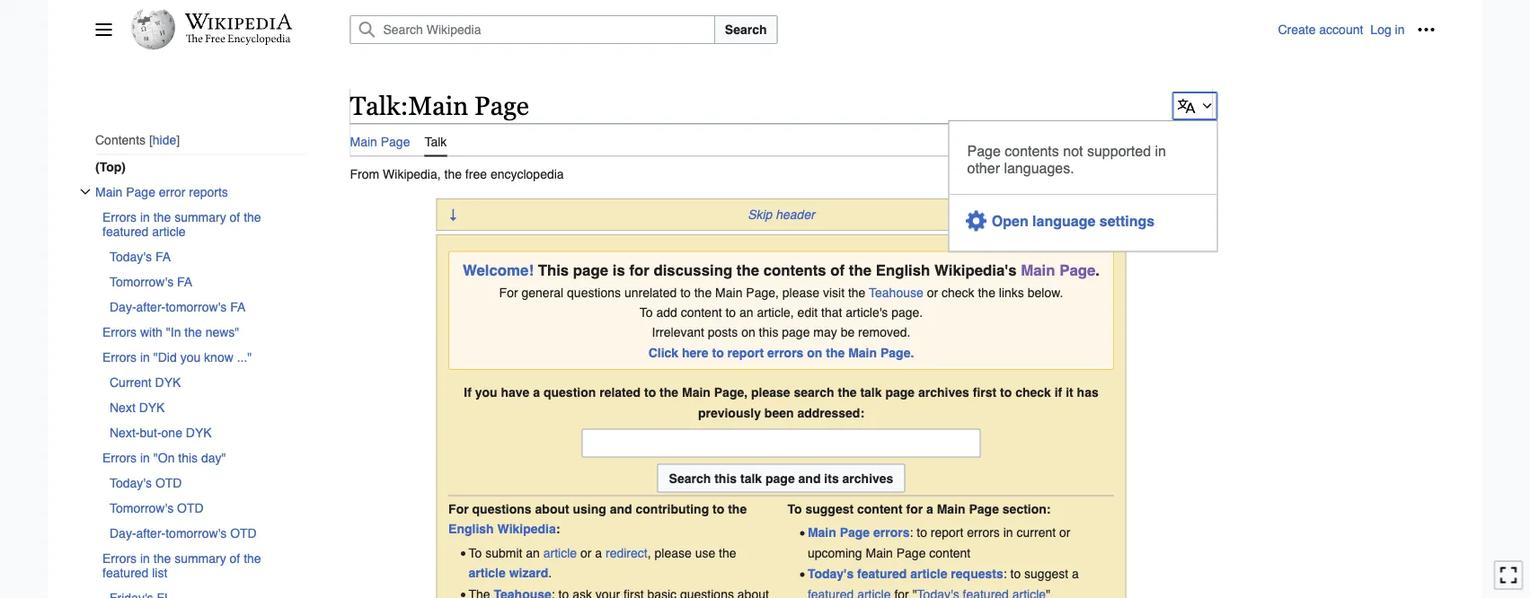 Task type: describe. For each thing, give the bounding box(es) containing it.
of for errors in the summary of the featured list
[[229, 551, 240, 565]]

general
[[522, 285, 564, 300]]

contributing
[[636, 502, 709, 516]]

the inside errors with "in the news" link
[[184, 324, 202, 339]]

next-
[[109, 425, 139, 439]]

,
[[648, 546, 651, 560]]

the down the may
[[826, 346, 845, 360]]

teahouse
[[869, 285, 924, 300]]

2 vertical spatial dyk
[[185, 425, 211, 439]]

a inside if you have a question related to the main page, please search the talk page archives first to check if it has previously been addressed:
[[533, 386, 540, 400]]

be
[[841, 325, 855, 340]]

an inside "to submit an article or a redirect , please use the article wizard ."
[[526, 546, 540, 560]]

the left free
[[445, 167, 462, 181]]

: down section:
[[1004, 567, 1007, 582]]

source
[[1032, 135, 1070, 149]]

page inside page contents not supported in other languages.
[[968, 143, 1001, 159]]

the down "discussing"
[[695, 285, 712, 300]]

it
[[1066, 386, 1074, 400]]

"did
[[153, 350, 176, 364]]

"on
[[153, 450, 174, 465]]

using
[[573, 502, 607, 516]]

supported
[[1088, 143, 1152, 159]]

fullscreen image
[[1500, 567, 1518, 585]]

have
[[501, 386, 530, 400]]

featured inside "main content"
[[858, 567, 907, 582]]

day-after-tomorrow's otd
[[109, 526, 256, 540]]

today's featured article requests link
[[808, 567, 1004, 582]]

article wizard link
[[469, 566, 549, 580]]

add
[[657, 305, 678, 320]]

main down be
[[849, 346, 877, 360]]

questions inside the welcome! this page is for discussing the contents of the english wikipedia's main page . for general questions unrelated to the main page, please visit the teahouse or check the links below. to add content to an article, edit that article's page. irrelevant posts on this page may be removed. click here to report errors on the main page.
[[567, 285, 621, 300]]

first
[[973, 386, 997, 400]]

the down wikipedia's
[[978, 285, 996, 300]]

: to report errors in current or upcoming main page content
[[808, 526, 1071, 560]]

in inside errors in the summary of the featured list
[[140, 551, 150, 565]]

otd for today's otd
[[155, 475, 182, 490]]

2 vertical spatial today's
[[808, 567, 854, 582]]

errors in the summary of the featured article
[[102, 209, 261, 238]]

list
[[152, 565, 167, 580]]

english inside for questions about using and contributing to the english wikipedia :
[[449, 522, 494, 536]]

the down day-after-tomorrow's otd link
[[243, 551, 261, 565]]

content inside the welcome! this page is for discussing the contents of the english wikipedia's main page . for general questions unrelated to the main page, please visit the teahouse or check the links below. to add content to an article, edit that article's page. irrelevant posts on this page may be removed. click here to report errors on the main page.
[[681, 305, 722, 320]]

main page
[[350, 135, 410, 149]]

search button
[[714, 15, 778, 44]]

the down click
[[660, 386, 679, 400]]

"in
[[166, 324, 181, 339]]

for questions about using and contributing to the english wikipedia :
[[449, 502, 747, 536]]

wikipedia
[[498, 522, 556, 536]]

current
[[109, 375, 151, 389]]

page up wikipedia,
[[381, 135, 410, 149]]

0 horizontal spatial main page link
[[350, 124, 410, 155]]

check inside if you have a question related to the main page, please search the talk page archives first to check if it has previously been addressed:
[[1016, 386, 1052, 400]]

history
[[1115, 135, 1152, 149]]

the inside for questions about using and contributing to the english wikipedia :
[[728, 502, 747, 516]]

log in link
[[1371, 22, 1405, 37]]

(top) link
[[95, 154, 318, 179]]

irrelevant
[[652, 325, 705, 340]]

tomorrow's for tomorrow's fa
[[165, 299, 226, 314]]

main up upcoming
[[808, 526, 837, 540]]

Search search field
[[329, 15, 1279, 44]]

free
[[466, 167, 487, 181]]

page.
[[892, 305, 923, 320]]

today's featured article requests : to suggest a
[[808, 567, 1079, 582]]

languages.
[[1004, 159, 1075, 176]]

main page errors link
[[808, 526, 910, 540]]

main up the : to report errors in current or upcoming main page content
[[937, 502, 966, 516]]

: inside the : to report errors in current or upcoming main page content
[[910, 526, 914, 540]]

errors for errors in the summary of the featured list
[[102, 551, 136, 565]]

talk : main page
[[350, 91, 529, 120]]

news"
[[205, 324, 239, 339]]

personal tools navigation
[[1279, 15, 1441, 44]]

tomorrow's for otd
[[109, 501, 173, 515]]

view history
[[1085, 135, 1152, 149]]

0 horizontal spatial suggest
[[806, 502, 854, 516]]

main page error reports
[[95, 184, 228, 199]]

hide
[[152, 133, 176, 147]]

1 vertical spatial suggest
[[1025, 567, 1069, 582]]

of inside the welcome! this page is for discussing the contents of the english wikipedia's main page . for general questions unrelated to the main page, please visit the teahouse or check the links below. to add content to an article, edit that article's page. irrelevant posts on this page may be removed. click here to report errors on the main page.
[[831, 262, 845, 279]]

header
[[776, 207, 815, 222]]

main page error reports link
[[95, 179, 305, 204]]

page left section:
[[969, 502, 1000, 516]]

to down posts
[[712, 346, 724, 360]]

menu image
[[95, 21, 113, 39]]

contents inside the welcome! this page is for discussing the contents of the english wikipedia's main page . for general questions unrelated to the main page, please visit the teahouse or check the links below. to add content to an article, edit that article's page. irrelevant posts on this page may be removed. click here to report errors on the main page.
[[764, 262, 827, 279]]

page left the "error"
[[126, 184, 155, 199]]

question
[[544, 386, 596, 400]]

with
[[140, 324, 162, 339]]

from wikipedia, the free encyclopedia
[[350, 167, 564, 181]]

2 vertical spatial otd
[[230, 526, 256, 540]]

to inside for questions about using and contributing to the english wikipedia :
[[713, 502, 725, 516]]

errors for errors with "in the news"
[[102, 324, 136, 339]]

the left the talk
[[838, 386, 857, 400]]

if
[[1055, 386, 1063, 400]]

section:
[[1003, 502, 1051, 516]]

1 vertical spatial on
[[808, 346, 823, 360]]

article inside errors in the summary of the featured article
[[152, 224, 185, 238]]

errors for errors in the summary of the featured article
[[102, 209, 136, 224]]

from
[[350, 167, 379, 181]]

today's for today's otd
[[109, 475, 151, 490]]

check inside the welcome! this page is for discussing the contents of the english wikipedia's main page . for general questions unrelated to the main page, please visit the teahouse or check the links below. to add content to an article, edit that article's page. irrelevant posts on this page may be removed. click here to report errors on the main page.
[[942, 285, 975, 300]]

but-
[[139, 425, 161, 439]]

please inside if you have a question related to the main page, please search the talk page archives first to check if it has previously been addressed:
[[752, 386, 791, 400]]

read link
[[957, 124, 988, 157]]

you inside if you have a question related to the main page, please search the talk page archives first to check if it has previously been addressed:
[[475, 386, 498, 400]]

errors in the summary of the featured list link
[[102, 546, 305, 585]]

to inside the welcome! this page is for discussing the contents of the english wikipedia's main page . for general questions unrelated to the main page, please visit the teahouse or check the links below. to add content to an article, edit that article's page. irrelevant posts on this page may be removed. click here to report errors on the main page.
[[640, 305, 653, 320]]

next-but-one dyk link
[[109, 420, 305, 445]]

day-after-tomorrow's fa link
[[109, 294, 305, 319]]

errors for errors in "did you know ..."
[[102, 350, 136, 364]]

report inside the : to report errors in current or upcoming main page content
[[931, 526, 964, 540]]

to down "discussing"
[[681, 285, 691, 300]]

contents
[[95, 132, 145, 147]]

to for to suggest content for a main page section:
[[788, 502, 802, 516]]

wikipedia image
[[185, 13, 293, 30]]

welcome!
[[463, 262, 534, 279]]

submit
[[486, 546, 523, 560]]

page inside the : to report errors in current or upcoming main page content
[[897, 546, 926, 560]]

view for view history
[[1085, 135, 1112, 149]]

to submit an article or a redirect , please use the article wizard .
[[469, 546, 737, 580]]

redirect link
[[606, 546, 648, 560]]

main content containing talk
[[343, 81, 1436, 599]]

page inside if you have a question related to the main page, please search the talk page archives first to check if it has previously been addressed:
[[886, 386, 915, 400]]

. inside the welcome! this page is for discussing the contents of the english wikipedia's main page . for general questions unrelated to the main page, please visit the teahouse or check the links below. to add content to an article, edit that article's page. irrelevant posts on this page may be removed. click here to report errors on the main page.
[[1096, 262, 1100, 279]]

is
[[613, 262, 625, 279]]

main up posts
[[716, 285, 743, 300]]

day- for day-after-tomorrow's otd
[[109, 526, 136, 540]]

in inside the : to report errors in current or upcoming main page content
[[1004, 526, 1014, 540]]

reports
[[189, 184, 228, 199]]

view history link
[[1085, 124, 1152, 155]]

requests
[[951, 567, 1004, 582]]

use
[[695, 546, 716, 560]]

read
[[957, 135, 988, 149]]

open language settings
[[992, 213, 1155, 230]]

today's fa link
[[109, 244, 305, 269]]

a inside "to submit an article or a redirect , please use the article wizard ."
[[595, 546, 602, 560]]

open
[[992, 213, 1029, 230]]

content inside the : to report errors in current or upcoming main page content
[[930, 546, 971, 560]]

: up the main page
[[400, 91, 409, 120]]

please inside "to submit an article or a redirect , please use the article wizard ."
[[655, 546, 692, 560]]

wikipedia,
[[383, 167, 441, 181]]

to right the requests
[[1011, 567, 1021, 582]]

create account link
[[1279, 22, 1364, 37]]

errors for errors in "on this day"
[[102, 450, 136, 465]]

removed.
[[859, 325, 911, 340]]

page up encyclopedia
[[475, 91, 529, 120]]

view source
[[1002, 135, 1070, 149]]

1 horizontal spatial errors
[[874, 526, 910, 540]]

featured for errors in the summary of the featured article
[[102, 224, 148, 238]]

create account log in
[[1279, 22, 1405, 37]]

teahouse link
[[869, 285, 924, 300]]

welcome! link
[[463, 262, 534, 279]]

in inside page contents not supported in other languages.
[[1156, 143, 1167, 159]]

tomorrow's for fa
[[109, 274, 173, 288]]

for inside the welcome! this page is for discussing the contents of the english wikipedia's main page . for general questions unrelated to the main page, please visit the teahouse or check the links below. to add content to an article, edit that article's page. irrelevant posts on this page may be removed. click here to report errors on the main page.
[[630, 262, 650, 279]]

or inside the welcome! this page is for discussing the contents of the english wikipedia's main page . for general questions unrelated to the main page, please visit the teahouse or check the links below. to add content to an article, edit that article's page. irrelevant posts on this page may be removed. click here to report errors on the main page.
[[927, 285, 939, 300]]

edit
[[798, 305, 818, 320]]

errors in "on this day"
[[102, 450, 226, 465]]

the down main page error reports link
[[243, 209, 261, 224]]

and
[[610, 502, 633, 516]]

dyk for next dyk
[[139, 400, 164, 414]]

current
[[1017, 526, 1056, 540]]

posts
[[708, 325, 738, 340]]

page, inside if you have a question related to the main page, please search the talk page archives first to check if it has previously been addressed:
[[714, 386, 748, 400]]



Task type: locate. For each thing, give the bounding box(es) containing it.
1 vertical spatial of
[[831, 262, 845, 279]]

summary inside errors in the summary of the featured article
[[174, 209, 226, 224]]

please inside the welcome! this page is for discussing the contents of the english wikipedia's main page . for general questions unrelated to the main page, please visit the teahouse or check the links below. to add content to an article, edit that article's page. irrelevant posts on this page may be removed. click here to report errors on the main page.
[[783, 285, 820, 300]]

main up previously
[[682, 386, 711, 400]]

x small image
[[80, 186, 90, 197]]

0 vertical spatial after-
[[136, 299, 165, 314]]

errors inside errors in the summary of the featured article
[[102, 209, 136, 224]]

0 horizontal spatial english
[[449, 522, 494, 536]]

to up posts
[[726, 305, 736, 320]]

to inside the : to report errors in current or upcoming main page content
[[917, 526, 928, 540]]

main inside main page error reports link
[[95, 184, 122, 199]]

or
[[927, 285, 939, 300], [1060, 526, 1071, 540], [581, 546, 592, 560]]

tomorrow's
[[165, 299, 226, 314], [165, 526, 226, 540]]

next dyk link
[[109, 395, 305, 420]]

page,
[[746, 285, 779, 300], [714, 386, 748, 400]]

1 vertical spatial article
[[544, 546, 577, 560]]

please up edit
[[783, 285, 820, 300]]

1 vertical spatial .
[[549, 566, 552, 580]]

1 horizontal spatial ↓
[[1105, 206, 1115, 223]]

in left the "on
[[140, 450, 150, 465]]

for right is
[[630, 262, 650, 279]]

next
[[109, 400, 135, 414]]

today's up tomorrow's otd
[[109, 475, 151, 490]]

page contents not supported in other languages.
[[968, 143, 1167, 176]]

the up "article's"
[[849, 285, 866, 300]]

talk up the main page
[[350, 91, 400, 120]]

1 vertical spatial main page link
[[1021, 262, 1096, 279]]

article wizard
[[469, 566, 549, 580]]

1 horizontal spatial you
[[475, 386, 498, 400]]

1 vertical spatial for
[[449, 502, 469, 516]]

1 horizontal spatial page
[[782, 325, 810, 340]]

english inside the welcome! this page is for discussing the contents of the english wikipedia's main page . for general questions unrelated to the main page, please visit the teahouse or check the links below. to add content to an article, edit that article's page. irrelevant posts on this page may be removed. click here to report errors on the main page.
[[876, 262, 931, 279]]

0 vertical spatial an
[[740, 305, 754, 320]]

the up article,
[[737, 262, 760, 279]]

questions up english wikipedia link
[[472, 502, 532, 516]]

for up the : to report errors in current or upcoming main page content
[[907, 502, 923, 516]]

↓ right "language"
[[1105, 206, 1115, 223]]

to right first
[[1001, 386, 1012, 400]]

1 vertical spatial otd
[[177, 501, 203, 515]]

page, inside the welcome! this page is for discussing the contents of the english wikipedia's main page . for general questions unrelated to the main page, please visit the teahouse or check the links below. to add content to an article, edit that article's page. irrelevant posts on this page may be removed. click here to report errors on the main page.
[[746, 285, 779, 300]]

1 horizontal spatial view
[[1085, 135, 1112, 149]]

errors down article,
[[768, 346, 804, 360]]

to inside "to submit an article or a redirect , please use the article wizard ."
[[469, 546, 482, 560]]

page.
[[881, 346, 915, 360]]

errors up the requests
[[968, 526, 1000, 540]]

current dyk link
[[109, 369, 305, 395]]

visit
[[823, 285, 845, 300]]

of down main page error reports link
[[229, 209, 240, 224]]

today's fa
[[109, 249, 170, 263]]

1 horizontal spatial .
[[1096, 262, 1100, 279]]

2 horizontal spatial errors
[[968, 526, 1000, 540]]

0 horizontal spatial for
[[630, 262, 650, 279]]

1 vertical spatial check
[[1016, 386, 1052, 400]]

skip
[[748, 207, 773, 222]]

errors up current
[[102, 350, 136, 364]]

create
[[1279, 22, 1316, 37]]

unrelated
[[625, 285, 677, 300]]

. down open language settings
[[1096, 262, 1100, 279]]

0 horizontal spatial on
[[742, 325, 756, 340]]

article inside "to submit an article or a redirect , please use the article wizard ."
[[544, 546, 577, 560]]

in right log
[[1396, 22, 1405, 37]]

you right if
[[475, 386, 498, 400]]

0 vertical spatial main page link
[[350, 124, 410, 155]]

featured inside errors in the summary of the featured list
[[102, 565, 148, 580]]

1 horizontal spatial article
[[544, 546, 577, 560]]

day-after-tomorrow's otd link
[[109, 520, 305, 546]]

an left article,
[[740, 305, 754, 320]]

1 vertical spatial tomorrow's
[[165, 526, 226, 540]]

1 vertical spatial or
[[1060, 526, 1071, 540]]

0 vertical spatial dyk
[[155, 375, 181, 389]]

may
[[814, 325, 838, 340]]

fa up tomorrow's fa
[[155, 249, 170, 263]]

0 vertical spatial content
[[681, 305, 722, 320]]

page down edit
[[782, 325, 810, 340]]

2 view from the left
[[1085, 135, 1112, 149]]

talk link
[[425, 124, 447, 157]]

fa
[[155, 249, 170, 263], [177, 274, 192, 288], [230, 299, 245, 314]]

0 horizontal spatial page
[[573, 262, 609, 279]]

not
[[1064, 143, 1084, 159]]

0 vertical spatial questions
[[567, 285, 621, 300]]

dyk
[[155, 375, 181, 389], [139, 400, 164, 414], [185, 425, 211, 439]]

1 vertical spatial you
[[475, 386, 498, 400]]

0 vertical spatial page,
[[746, 285, 779, 300]]

None submit
[[658, 464, 906, 493]]

today's otd
[[109, 475, 182, 490]]

errors
[[768, 346, 804, 360], [874, 526, 910, 540], [968, 526, 1000, 540]]

talk down talk : main page
[[425, 135, 447, 149]]

errors inside the welcome! this page is for discussing the contents of the english wikipedia's main page . for general questions unrelated to the main page, please visit the teahouse or check the links below. to add content to an article, edit that article's page. irrelevant posts on this page may be removed. click here to report errors on the main page.
[[768, 346, 804, 360]]

2 horizontal spatial page
[[886, 386, 915, 400]]

2 vertical spatial of
[[229, 551, 240, 565]]

0 vertical spatial suggest
[[806, 502, 854, 516]]

0 vertical spatial page
[[573, 262, 609, 279]]

1 after- from the top
[[136, 299, 165, 314]]

2 day- from the top
[[109, 526, 136, 540]]

the up teahouse
[[849, 262, 872, 279]]

after-
[[136, 299, 165, 314], [136, 526, 165, 540]]

1 errors from the top
[[102, 209, 136, 224]]

errors inside the : to report errors in current or upcoming main page content
[[968, 526, 1000, 540]]

in left current
[[1004, 526, 1014, 540]]

been
[[765, 406, 794, 420]]

this inside the welcome! this page is for discussing the contents of the english wikipedia's main page . for general questions unrelated to the main page, please visit the teahouse or check the links below. to add content to an article, edit that article's page. irrelevant posts on this page may be removed. click here to report errors on the main page.
[[759, 325, 779, 340]]

fa for today's fa
[[155, 249, 170, 263]]

today's
[[109, 249, 151, 263], [109, 475, 151, 490], [808, 567, 854, 582]]

main page link up from
[[350, 124, 410, 155]]

main content
[[343, 81, 1436, 599]]

current dyk
[[109, 375, 181, 389]]

page, up article,
[[746, 285, 779, 300]]

0 vertical spatial you
[[180, 350, 200, 364]]

2 after- from the top
[[136, 526, 165, 540]]

1 vertical spatial english
[[449, 522, 494, 536]]

main inside if you have a question related to the main page, please search the talk page archives first to check if it has previously been addressed:
[[682, 386, 711, 400]]

the down day-after-tomorrow's otd
[[153, 551, 171, 565]]

view right the "not"
[[1085, 135, 1112, 149]]

tomorrow's otd
[[109, 501, 203, 515]]

0 horizontal spatial for
[[449, 502, 469, 516]]

the inside "to submit an article or a redirect , please use the article wizard ."
[[719, 546, 737, 560]]

that
[[822, 305, 843, 320]]

today's down upcoming
[[808, 567, 854, 582]]

1 summary from the top
[[174, 209, 226, 224]]

0 horizontal spatial to
[[469, 546, 482, 560]]

2 errors from the top
[[102, 324, 136, 339]]

0 vertical spatial please
[[783, 285, 820, 300]]

1 horizontal spatial questions
[[567, 285, 621, 300]]

0 vertical spatial summary
[[174, 209, 226, 224]]

in left list at the left bottom
[[140, 551, 150, 565]]

: inside for questions about using and contributing to the english wikipedia :
[[556, 522, 560, 536]]

1 view from the left
[[1002, 135, 1029, 149]]

otd for tomorrow's otd
[[177, 501, 203, 515]]

check left if
[[1016, 386, 1052, 400]]

0 vertical spatial talk
[[350, 91, 400, 120]]

for inside the welcome! this page is for discussing the contents of the english wikipedia's main page . for general questions unrelated to the main page, please visit the teahouse or check the links below. to add content to an article, edit that article's page. irrelevant posts on this page may be removed. click here to report errors on the main page.
[[499, 285, 518, 300]]

report down posts
[[728, 346, 764, 360]]

errors in the summary of the featured article link
[[102, 204, 305, 244]]

on
[[742, 325, 756, 340], [808, 346, 823, 360]]

0 horizontal spatial check
[[942, 285, 975, 300]]

here
[[682, 346, 709, 360]]

main page link
[[350, 124, 410, 155], [1021, 262, 1096, 279]]

0 vertical spatial article
[[152, 224, 185, 238]]

the down the main page error reports on the left
[[153, 209, 171, 224]]

open language settings button
[[961, 206, 1162, 237]]

1 vertical spatial tomorrow's
[[109, 501, 173, 515]]

↓
[[449, 206, 458, 223], [1105, 206, 1115, 223]]

please up been on the bottom
[[752, 386, 791, 400]]

none field inside "main content"
[[582, 429, 981, 458]]

or inside the : to report errors in current or upcoming main page content
[[1060, 526, 1071, 540]]

1 tomorrow's from the top
[[109, 274, 173, 288]]

2 vertical spatial fa
[[230, 299, 245, 314]]

today's inside today's fa link
[[109, 249, 151, 263]]

suggest down current
[[1025, 567, 1069, 582]]

questions inside for questions about using and contributing to the english wikipedia :
[[472, 502, 532, 516]]

addressed:
[[798, 406, 865, 420]]

please right ,
[[655, 546, 692, 560]]

errors with "in the news" link
[[102, 319, 305, 344]]

none submit inside "main content"
[[658, 464, 906, 493]]

upcoming
[[808, 546, 863, 560]]

1 vertical spatial today's
[[109, 475, 151, 490]]

account
[[1320, 22, 1364, 37]]

errors
[[102, 209, 136, 224], [102, 324, 136, 339], [102, 350, 136, 364], [102, 450, 136, 465], [102, 551, 136, 565]]

0 vertical spatial otd
[[155, 475, 182, 490]]

this
[[759, 325, 779, 340], [178, 450, 197, 465]]

2 ↓ from the left
[[1105, 206, 1115, 223]]

.
[[1096, 262, 1100, 279], [549, 566, 552, 580]]

otd down tomorrow's otd link
[[230, 526, 256, 540]]

1 vertical spatial content
[[858, 502, 903, 516]]

encyclopedia
[[491, 167, 564, 181]]

1 day- from the top
[[109, 299, 136, 314]]

. inside "to submit an article or a redirect , please use the article wizard ."
[[549, 566, 552, 580]]

1 vertical spatial summary
[[174, 551, 226, 565]]

2 vertical spatial to
[[469, 546, 482, 560]]

errors in "did you know ..." link
[[102, 344, 305, 369]]

redirect
[[606, 546, 648, 560]]

1 horizontal spatial main page link
[[1021, 262, 1096, 279]]

suggest up main page errors 'link'
[[806, 502, 854, 516]]

after- for fa
[[136, 299, 165, 314]]

2 vertical spatial content
[[930, 546, 971, 560]]

errors left list at the left bottom
[[102, 551, 136, 565]]

for down welcome!
[[499, 285, 518, 300]]

report inside the welcome! this page is for discussing the contents of the english wikipedia's main page . for general questions unrelated to the main page, please visit the teahouse or check the links below. to add content to an article, edit that article's page. irrelevant posts on this page may be removed. click here to report errors on the main page.
[[728, 346, 764, 360]]

0 horizontal spatial contents
[[764, 262, 827, 279]]

tomorrow's down tomorrow's otd link
[[165, 526, 226, 540]]

0 horizontal spatial view
[[1002, 135, 1029, 149]]

1 vertical spatial questions
[[472, 502, 532, 516]]

fa up the day-after-tomorrow's fa
[[177, 274, 192, 288]]

skip header
[[748, 207, 815, 222]]

of down day-after-tomorrow's otd link
[[229, 551, 240, 565]]

1 horizontal spatial for
[[499, 285, 518, 300]]

click
[[649, 346, 679, 360]]

main inside the : to report errors in current or upcoming main page content
[[866, 546, 893, 560]]

page right the talk
[[886, 386, 915, 400]]

summary inside errors in the summary of the featured list
[[174, 551, 226, 565]]

main up below.
[[1021, 262, 1056, 279]]

for up english wikipedia link
[[449, 502, 469, 516]]

page
[[475, 91, 529, 120], [381, 135, 410, 149], [968, 143, 1001, 159], [126, 184, 155, 199], [1060, 262, 1096, 279], [969, 502, 1000, 516], [840, 526, 870, 540], [897, 546, 926, 560]]

1 vertical spatial talk
[[425, 135, 447, 149]]

page up upcoming
[[840, 526, 870, 540]]

to for to submit an article or a redirect , please use the article wizard .
[[469, 546, 482, 560]]

1 horizontal spatial or
[[927, 285, 939, 300]]

view source link
[[1002, 124, 1070, 155]]

in inside errors in the summary of the featured article
[[140, 209, 150, 224]]

today's up tomorrow's fa
[[109, 249, 151, 263]]

report
[[728, 346, 764, 360], [931, 526, 964, 540]]

of inside errors in the summary of the featured article
[[229, 209, 240, 224]]

to right related
[[645, 386, 656, 400]]

main up talk 'link'
[[409, 91, 469, 120]]

or inside "to submit an article or a redirect , please use the article wizard ."
[[581, 546, 592, 560]]

talk
[[350, 91, 400, 120], [425, 135, 447, 149]]

2 tomorrow's from the top
[[109, 501, 173, 515]]

tomorrow's for tomorrow's otd
[[165, 526, 226, 540]]

after- down tomorrow's fa
[[136, 299, 165, 314]]

today's inside 'today's otd' link
[[109, 475, 151, 490]]

an inside the welcome! this page is for discussing the contents of the english wikipedia's main page . for general questions unrelated to the main page, please visit the teahouse or check the links below. to add content to an article, edit that article's page. irrelevant posts on this page may be removed. click here to report errors on the main page.
[[740, 305, 754, 320]]

0 vertical spatial tomorrow's
[[109, 274, 173, 288]]

0 horizontal spatial questions
[[472, 502, 532, 516]]

errors in "on this day" link
[[102, 445, 305, 470]]

4 errors from the top
[[102, 450, 136, 465]]

1 vertical spatial please
[[752, 386, 791, 400]]

0 vertical spatial for
[[630, 262, 650, 279]]

featured inside errors in the summary of the featured article
[[102, 224, 148, 238]]

0 vertical spatial check
[[942, 285, 975, 300]]

0 vertical spatial .
[[1096, 262, 1100, 279]]

contents inside page contents not supported in other languages.
[[1005, 143, 1060, 159]]

the free encyclopedia image
[[186, 34, 291, 46]]

errors down the next-
[[102, 450, 136, 465]]

0 horizontal spatial content
[[681, 305, 722, 320]]

0 vertical spatial of
[[229, 209, 240, 224]]

dyk for current dyk
[[155, 375, 181, 389]]

page inside the welcome! this page is for discussing the contents of the english wikipedia's main page . for general questions unrelated to the main page, please visit the teahouse or check the links below. to add content to an article, edit that article's page. irrelevant posts on this page may be removed. click here to report errors on the main page.
[[1060, 262, 1096, 279]]

0 horizontal spatial or
[[581, 546, 592, 560]]

1 vertical spatial after-
[[136, 526, 165, 540]]

2 horizontal spatial content
[[930, 546, 971, 560]]

2 vertical spatial article
[[911, 567, 948, 582]]

0 horizontal spatial this
[[178, 450, 197, 465]]

article link
[[544, 546, 577, 560]]

0 vertical spatial for
[[499, 285, 518, 300]]

featured left list at the left bottom
[[102, 565, 148, 580]]

↓ down from wikipedia, the free encyclopedia
[[449, 206, 458, 223]]

tomorrow's inside the tomorrow's fa link
[[109, 274, 173, 288]]

tomorrow's otd link
[[109, 495, 305, 520]]

content up posts
[[681, 305, 722, 320]]

questions down is
[[567, 285, 621, 300]]

1 ↓ from the left
[[449, 206, 458, 223]]

in left "did on the bottom of the page
[[140, 350, 150, 364]]

0 vertical spatial today's
[[109, 249, 151, 263]]

1 horizontal spatial on
[[808, 346, 823, 360]]

language image
[[1178, 97, 1196, 115]]

2 vertical spatial please
[[655, 546, 692, 560]]

the right use
[[719, 546, 737, 560]]

log in and more options image
[[1418, 21, 1436, 39]]

. down 'article' link
[[549, 566, 552, 580]]

the
[[445, 167, 462, 181], [153, 209, 171, 224], [243, 209, 261, 224], [737, 262, 760, 279], [849, 262, 872, 279], [695, 285, 712, 300], [849, 285, 866, 300], [978, 285, 996, 300], [184, 324, 202, 339], [826, 346, 845, 360], [660, 386, 679, 400], [838, 386, 857, 400], [728, 502, 747, 516], [719, 546, 737, 560], [153, 551, 171, 565], [243, 551, 261, 565]]

1 horizontal spatial content
[[858, 502, 903, 516]]

english
[[876, 262, 931, 279], [449, 522, 494, 536]]

main up from
[[350, 135, 377, 149]]

1 vertical spatial an
[[526, 546, 540, 560]]

errors inside errors in the summary of the featured list
[[102, 551, 136, 565]]

click here to report errors on the main page. link
[[649, 346, 915, 360]]

a
[[533, 386, 540, 400], [927, 502, 934, 516], [595, 546, 602, 560], [1072, 567, 1079, 582]]

view for view source
[[1002, 135, 1029, 149]]

dyk inside "link"
[[139, 400, 164, 414]]

Search Wikipedia search field
[[350, 15, 715, 44]]

after- for otd
[[136, 526, 165, 540]]

this right the "on
[[178, 450, 197, 465]]

talk for talk
[[425, 135, 447, 149]]

summary down main page error reports link
[[174, 209, 226, 224]]

page up today's featured article requests link
[[897, 546, 926, 560]]

5 errors from the top
[[102, 551, 136, 565]]

of for errors in the summary of the featured article
[[229, 209, 240, 224]]

2 vertical spatial page
[[886, 386, 915, 400]]

on down the may
[[808, 346, 823, 360]]

1 horizontal spatial talk
[[425, 135, 447, 149]]

you right "did on the bottom of the page
[[180, 350, 200, 364]]

language
[[1033, 213, 1096, 230]]

: down about
[[556, 522, 560, 536]]

view up languages.
[[1002, 135, 1029, 149]]

in inside personal tools navigation
[[1396, 22, 1405, 37]]

day- for day-after-tomorrow's fa
[[109, 299, 136, 314]]

error
[[159, 184, 185, 199]]

tomorrow's inside tomorrow's otd link
[[109, 501, 173, 515]]

english wikipedia link
[[449, 522, 556, 536]]

otd
[[155, 475, 182, 490], [177, 501, 203, 515], [230, 526, 256, 540]]

None field
[[582, 429, 981, 458]]

an down wikipedia at the bottom
[[526, 546, 540, 560]]

english up teahouse link
[[876, 262, 931, 279]]

2 tomorrow's from the top
[[165, 526, 226, 540]]

page left view source
[[968, 143, 1001, 159]]

0 horizontal spatial errors
[[768, 346, 804, 360]]

search
[[794, 386, 835, 400]]

article down the : to report errors in current or upcoming main page content
[[911, 567, 948, 582]]

next dyk
[[109, 400, 164, 414]]

article,
[[757, 305, 794, 320]]

one
[[161, 425, 182, 439]]

content up today's featured article requests : to suggest a
[[930, 546, 971, 560]]

article down wikipedia at the bottom
[[544, 546, 577, 560]]

you inside errors in "did you know ..." link
[[180, 350, 200, 364]]

1 horizontal spatial check
[[1016, 386, 1052, 400]]

or right 'article' link
[[581, 546, 592, 560]]

you
[[180, 350, 200, 364], [475, 386, 498, 400]]

otd down errors in "on this day"
[[155, 475, 182, 490]]

please
[[783, 285, 820, 300], [752, 386, 791, 400], [655, 546, 692, 560]]

today's for today's fa
[[109, 249, 151, 263]]

1 vertical spatial to
[[788, 502, 802, 516]]

0 horizontal spatial report
[[728, 346, 764, 360]]

2 horizontal spatial or
[[1060, 526, 1071, 540]]

search
[[725, 22, 767, 37]]

or right current
[[1060, 526, 1071, 540]]

1 horizontal spatial suggest
[[1025, 567, 1069, 582]]

0 horizontal spatial an
[[526, 546, 540, 560]]

fa for tomorrow's fa
[[177, 274, 192, 288]]

1 tomorrow's from the top
[[165, 299, 226, 314]]

summary down day-after-tomorrow's otd link
[[174, 551, 226, 565]]

1 vertical spatial report
[[931, 526, 964, 540]]

talk for talk : main page
[[350, 91, 400, 120]]

in
[[1396, 22, 1405, 37], [1156, 143, 1167, 159], [140, 209, 150, 224], [140, 350, 150, 364], [140, 450, 150, 465], [1004, 526, 1014, 540], [140, 551, 150, 565]]

summary
[[174, 209, 226, 224], [174, 551, 226, 565]]

: down to suggest content for a main page section:
[[910, 526, 914, 540]]

0 vertical spatial to
[[640, 305, 653, 320]]

2 horizontal spatial article
[[911, 567, 948, 582]]

main right x small icon
[[95, 184, 122, 199]]

for inside for questions about using and contributing to the english wikipedia :
[[449, 502, 469, 516]]

summary for article
[[174, 209, 226, 224]]

related
[[600, 386, 641, 400]]

featured for errors in the summary of the featured list
[[102, 565, 148, 580]]

fa up news"
[[230, 299, 245, 314]]

summary for list
[[174, 551, 226, 565]]

after- down tomorrow's otd
[[136, 526, 165, 540]]

1 horizontal spatial this
[[759, 325, 779, 340]]

tomorrow's down today's fa
[[109, 274, 173, 288]]

hide button
[[149, 133, 179, 147]]

1 horizontal spatial an
[[740, 305, 754, 320]]

suggest
[[806, 502, 854, 516], [1025, 567, 1069, 582]]

0 horizontal spatial you
[[180, 350, 200, 364]]

2 horizontal spatial fa
[[230, 299, 245, 314]]

tomorrow's fa link
[[109, 269, 305, 294]]

of inside errors in the summary of the featured list
[[229, 551, 240, 565]]

1 horizontal spatial to
[[640, 305, 653, 320]]

0 vertical spatial fa
[[155, 249, 170, 263]]

other
[[968, 159, 1000, 176]]

1 vertical spatial for
[[907, 502, 923, 516]]

day- down tomorrow's otd
[[109, 526, 136, 540]]

2 summary from the top
[[174, 551, 226, 565]]

errors left with
[[102, 324, 136, 339]]

3 errors from the top
[[102, 350, 136, 364]]



Task type: vqa. For each thing, say whether or not it's contained in the screenshot.


